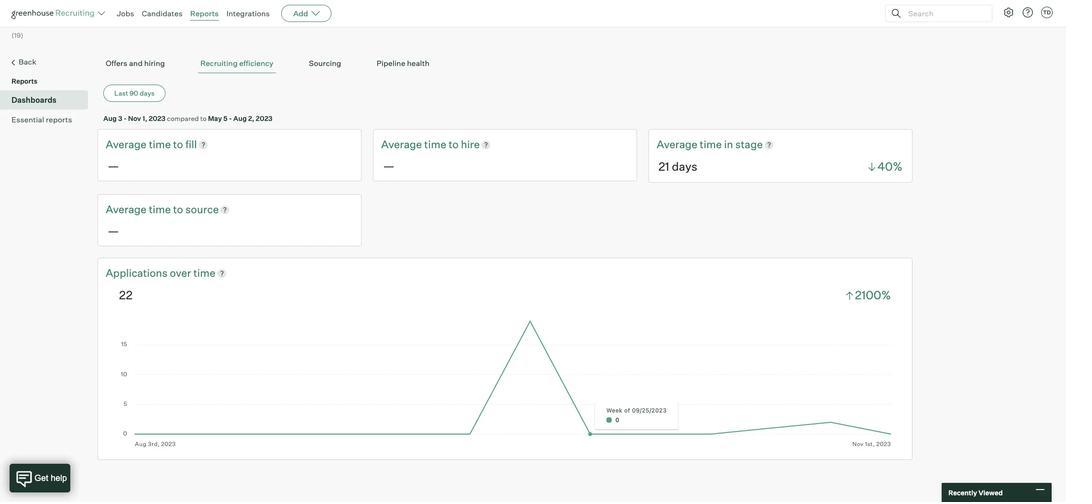 Task type: vqa. For each thing, say whether or not it's contained in the screenshot.
'Average' LINK for source
yes



Task type: describe. For each thing, give the bounding box(es) containing it.
compared
[[167, 114, 199, 123]]

week of 09/25/2023
[[606, 407, 667, 414]]

time right over
[[193, 266, 215, 279]]

last
[[114, 89, 128, 97]]

time link for fill
[[149, 137, 173, 152]]

1,
[[142, 114, 147, 123]]

viewed
[[978, 489, 1003, 497]]

pipeline
[[377, 58, 405, 68]]

td button
[[1041, 7, 1053, 18]]

90
[[130, 89, 138, 97]]

2100%
[[855, 288, 891, 302]]

days inside "button"
[[140, 89, 155, 97]]

to for hire
[[449, 138, 459, 151]]

recruiting
[[200, 58, 238, 68]]

tab list containing offers and hiring
[[103, 54, 907, 73]]

1 2023 from the left
[[149, 114, 165, 123]]

22
[[119, 288, 132, 302]]

add button
[[281, 5, 332, 22]]

in link
[[724, 137, 735, 152]]

back
[[19, 57, 36, 67]]

configure image
[[1003, 7, 1014, 18]]

test
[[11, 0, 68, 28]]

time for source
[[149, 203, 171, 216]]

recruiting efficiency button
[[198, 54, 276, 73]]

may
[[208, 114, 222, 123]]

time link for stage
[[700, 137, 724, 152]]

and
[[129, 58, 143, 68]]

hiring
[[144, 58, 165, 68]]

over
[[170, 266, 191, 279]]

21
[[659, 159, 669, 174]]

hire
[[461, 138, 480, 151]]

21 days
[[659, 159, 697, 174]]

greenhouse recruiting image
[[11, 8, 98, 19]]

week
[[606, 407, 622, 414]]

2,
[[248, 114, 254, 123]]

average link for fill
[[106, 137, 149, 152]]

average link for hire
[[381, 137, 424, 152]]

candidates link
[[142, 9, 183, 18]]

test (19)
[[11, 0, 68, 39]]

stage
[[735, 138, 763, 151]]

jobs
[[117, 9, 134, 18]]

average time to for source
[[106, 203, 185, 216]]

recently
[[948, 489, 977, 497]]

1 - from the left
[[124, 114, 127, 123]]

integrations link
[[226, 9, 270, 18]]

aug 3 - nov 1, 2023 compared to may 5 - aug 2, 2023
[[103, 114, 272, 123]]

recruiting efficiency
[[200, 58, 273, 68]]

offers and hiring
[[106, 58, 165, 68]]

jobs link
[[117, 9, 134, 18]]

add
[[293, 9, 308, 18]]

2 - from the left
[[229, 114, 232, 123]]

time link right over
[[193, 266, 215, 281]]

health
[[407, 58, 429, 68]]

fill
[[185, 138, 197, 151]]

applications link
[[106, 266, 170, 281]]

average link for stage
[[657, 137, 700, 152]]

candidates
[[142, 9, 183, 18]]

Search text field
[[906, 6, 983, 20]]

(19)
[[11, 31, 23, 39]]

— for hire
[[383, 159, 395, 173]]

sourcing button
[[306, 54, 344, 73]]

test link
[[11, 0, 68, 30]]

time for fill
[[149, 138, 171, 151]]

time link for source
[[149, 202, 173, 217]]

last 90 days
[[114, 89, 155, 97]]

dashboards link
[[11, 94, 84, 106]]

fill link
[[185, 137, 197, 152]]



Task type: locate. For each thing, give the bounding box(es) containing it.
of
[[624, 407, 630, 414]]

source link
[[185, 202, 219, 217]]

reports link
[[190, 9, 219, 18]]

average link for source
[[106, 202, 149, 217]]

1 aug from the left
[[103, 114, 117, 123]]

average time to for fill
[[106, 138, 185, 151]]

last 90 days button
[[103, 85, 166, 102]]

hire link
[[461, 137, 480, 152]]

time link for hire
[[424, 137, 449, 152]]

to
[[200, 114, 207, 123], [173, 138, 183, 151], [449, 138, 459, 151], [173, 203, 183, 216]]

sourcing
[[309, 58, 341, 68]]

5
[[223, 114, 227, 123]]

1 horizontal spatial -
[[229, 114, 232, 123]]

essential reports
[[11, 115, 72, 124]]

2 2023 from the left
[[256, 114, 272, 123]]

1 horizontal spatial days
[[672, 159, 697, 174]]

applications over
[[106, 266, 193, 279]]

time
[[149, 138, 171, 151], [424, 138, 446, 151], [700, 138, 722, 151], [149, 203, 171, 216], [193, 266, 215, 279]]

0 vertical spatial reports
[[190, 9, 219, 18]]

average for hire
[[381, 138, 422, 151]]

to link for fill
[[173, 137, 185, 152]]

1 horizontal spatial aug
[[233, 114, 247, 123]]

3
[[118, 114, 122, 123]]

average time in
[[657, 138, 735, 151]]

2023 right 1,
[[149, 114, 165, 123]]

— for source
[[108, 224, 119, 238]]

09/25/2023
[[632, 407, 667, 414]]

efficiency
[[239, 58, 273, 68]]

dashboards
[[11, 95, 56, 105]]

days
[[140, 89, 155, 97], [672, 159, 697, 174]]

to left source
[[173, 203, 183, 216]]

source
[[185, 203, 219, 216]]

average for stage
[[657, 138, 697, 151]]

aug
[[103, 114, 117, 123], [233, 114, 247, 123]]

average
[[106, 138, 147, 151], [381, 138, 422, 151], [657, 138, 697, 151], [106, 203, 147, 216]]

pipeline health
[[377, 58, 429, 68]]

0 horizontal spatial 2023
[[149, 114, 165, 123]]

0 horizontal spatial aug
[[103, 114, 117, 123]]

xychart image
[[119, 318, 891, 447]]

time link left source "link"
[[149, 202, 173, 217]]

over link
[[170, 266, 193, 281]]

applications
[[106, 266, 168, 279]]

to for fill
[[173, 138, 183, 151]]

in
[[724, 138, 733, 151]]

time for hire
[[424, 138, 446, 151]]

offers
[[106, 58, 127, 68]]

reports right candidates link
[[190, 9, 219, 18]]

time link
[[149, 137, 173, 152], [424, 137, 449, 152], [700, 137, 724, 152], [149, 202, 173, 217], [193, 266, 215, 281]]

2023
[[149, 114, 165, 123], [256, 114, 272, 123]]

0 vertical spatial days
[[140, 89, 155, 97]]

time for stage
[[700, 138, 722, 151]]

2023 right 2,
[[256, 114, 272, 123]]

to link for hire
[[449, 137, 461, 152]]

2 aug from the left
[[233, 114, 247, 123]]

td button
[[1039, 5, 1055, 20]]

to left fill
[[173, 138, 183, 151]]

0
[[615, 416, 619, 424]]

back link
[[11, 56, 84, 68]]

0 horizontal spatial -
[[124, 114, 127, 123]]

-
[[124, 114, 127, 123], [229, 114, 232, 123]]

- right 3
[[124, 114, 127, 123]]

time left hire
[[424, 138, 446, 151]]

offers and hiring button
[[103, 54, 167, 73]]

to left "may"
[[200, 114, 207, 123]]

td
[[1043, 9, 1051, 16]]

essential reports link
[[11, 114, 84, 125]]

to for source
[[173, 203, 183, 216]]

to link
[[173, 137, 185, 152], [449, 137, 461, 152], [173, 202, 185, 217]]

1 horizontal spatial reports
[[190, 9, 219, 18]]

recently viewed
[[948, 489, 1003, 497]]

days right 90
[[140, 89, 155, 97]]

40%
[[877, 159, 902, 174]]

time link left stage link
[[700, 137, 724, 152]]

- right 5
[[229, 114, 232, 123]]

1 vertical spatial days
[[672, 159, 697, 174]]

1 vertical spatial reports
[[11, 77, 37, 85]]

average link
[[106, 137, 149, 152], [381, 137, 424, 152], [657, 137, 700, 152], [106, 202, 149, 217]]

reports
[[46, 115, 72, 124]]

time link left "fill" link
[[149, 137, 173, 152]]

to link for source
[[173, 202, 185, 217]]

tab list
[[103, 54, 907, 73]]

reports down back
[[11, 77, 37, 85]]

to left hire
[[449, 138, 459, 151]]

—
[[108, 159, 119, 173], [383, 159, 395, 173], [108, 224, 119, 238]]

stage link
[[735, 137, 763, 152]]

time left source
[[149, 203, 171, 216]]

0 horizontal spatial days
[[140, 89, 155, 97]]

time left in
[[700, 138, 722, 151]]

days right 21
[[672, 159, 697, 174]]

aug left 3
[[103, 114, 117, 123]]

average time to
[[106, 138, 185, 151], [381, 138, 461, 151], [106, 203, 185, 216]]

average for source
[[106, 203, 147, 216]]

essential
[[11, 115, 44, 124]]

1 horizontal spatial 2023
[[256, 114, 272, 123]]

0 horizontal spatial reports
[[11, 77, 37, 85]]

aug left 2,
[[233, 114, 247, 123]]

average for fill
[[106, 138, 147, 151]]

reports
[[190, 9, 219, 18], [11, 77, 37, 85]]

open
[[887, 10, 907, 20]]

integrations
[[226, 9, 270, 18]]

nov
[[128, 114, 141, 123]]

time link left hire link
[[424, 137, 449, 152]]

average time to for hire
[[381, 138, 461, 151]]

— for fill
[[108, 159, 119, 173]]

pipeline health button
[[374, 54, 432, 73]]

time left fill
[[149, 138, 171, 151]]



